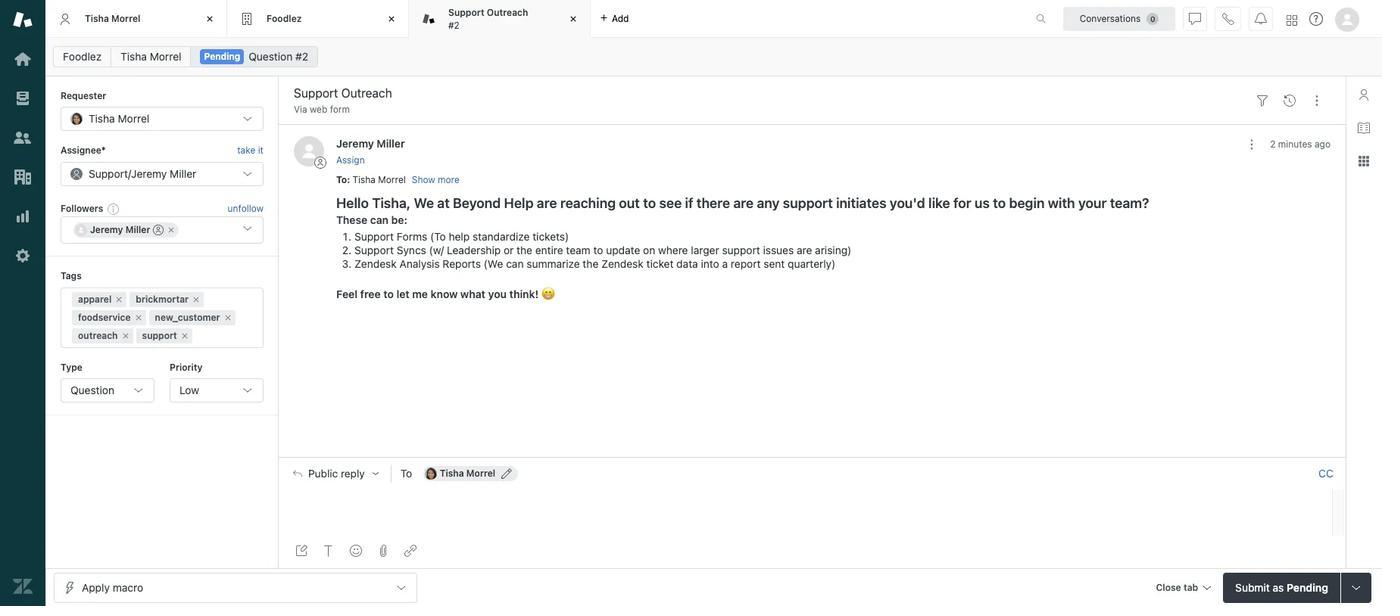 Task type: locate. For each thing, give the bounding box(es) containing it.
1 vertical spatial question
[[70, 384, 114, 397]]

jeremy inside assignee* element
[[131, 167, 167, 180]]

are left any
[[734, 195, 754, 211]]

0 horizontal spatial zendesk
[[355, 258, 397, 271]]

add link (cmd k) image
[[405, 546, 417, 558]]

displays possible ticket submission types image
[[1351, 582, 1363, 594]]

close image
[[202, 11, 217, 27], [566, 11, 581, 27]]

0 horizontal spatial foodlez
[[63, 50, 102, 63]]

are right the help at the top of page
[[537, 195, 557, 211]]

tisha morrel link
[[111, 46, 191, 67]]

tisha up foodlez link at the left
[[85, 13, 109, 24]]

low
[[180, 384, 199, 397]]

1 vertical spatial miller
[[170, 167, 196, 180]]

question inside question popup button
[[70, 384, 114, 397]]

0 horizontal spatial can
[[370, 214, 389, 227]]

miller right /
[[170, 167, 196, 180]]

close image
[[384, 11, 399, 27]]

jeremy inside option
[[90, 224, 123, 236]]

remove image right user is an agent image
[[167, 226, 176, 235]]

#2 inside secondary element
[[296, 50, 308, 63]]

miller
[[377, 137, 405, 150], [170, 167, 196, 180], [126, 224, 150, 236]]

me
[[412, 288, 428, 301]]

the
[[517, 244, 533, 257], [583, 258, 599, 271]]

assignee* element
[[61, 162, 264, 186]]

support outreach #2
[[449, 7, 528, 31]]

0 horizontal spatial support
[[142, 330, 177, 341]]

jeremy up assign
[[336, 137, 374, 150]]

foodlez up question #2
[[267, 13, 302, 24]]

0 horizontal spatial jeremy
[[90, 224, 123, 236]]

support up report
[[722, 244, 761, 257]]

remove image for brickmortar
[[192, 295, 201, 304]]

close tab
[[1157, 582, 1199, 594]]

notifications image
[[1255, 13, 1268, 25]]

main element
[[0, 0, 45, 607]]

miller for jeremy miller
[[126, 224, 150, 236]]

1 close image from the left
[[202, 11, 217, 27]]

hide composer image
[[807, 452, 819, 464]]

tisha,
[[372, 195, 411, 211]]

let
[[397, 288, 410, 301]]

jeremy for jeremy miller
[[90, 224, 123, 236]]

1 horizontal spatial support
[[722, 244, 761, 257]]

1 horizontal spatial the
[[583, 258, 599, 271]]

question down type
[[70, 384, 114, 397]]

type
[[61, 362, 83, 373]]

are up quarterly)
[[797, 244, 812, 257]]

#2 right close image
[[449, 19, 460, 31]]

tisha morrel right the moretisha@foodlez.com icon
[[440, 468, 496, 480]]

tisha morrel up foodlez link at the left
[[85, 13, 140, 24]]

jeremy down requester element
[[131, 167, 167, 180]]

can
[[370, 214, 389, 227], [506, 258, 524, 271]]

tisha morrel tab
[[45, 0, 227, 38]]

user is an agent image
[[153, 225, 164, 236]]

1 horizontal spatial #2
[[449, 19, 460, 31]]

0 horizontal spatial pending
[[204, 51, 241, 62]]

via
[[294, 104, 307, 115]]

can down the or
[[506, 258, 524, 271]]

2 vertical spatial miller
[[126, 224, 150, 236]]

tab containing support outreach
[[409, 0, 591, 38]]

tags
[[61, 271, 82, 282]]

are
[[537, 195, 557, 211], [734, 195, 754, 211], [797, 244, 812, 257]]

pending right the as
[[1287, 581, 1329, 594]]

remove image for support
[[180, 332, 189, 341]]

remove image
[[167, 226, 176, 235], [115, 295, 124, 304], [192, 295, 201, 304]]

0 vertical spatial can
[[370, 214, 389, 227]]

or
[[504, 244, 514, 257]]

add attachment image
[[377, 546, 389, 558]]

remove image up new_customer
[[192, 295, 201, 304]]

0 vertical spatial to
[[336, 174, 347, 185]]

summarize
[[527, 258, 580, 271]]

1 vertical spatial pending
[[1287, 581, 1329, 594]]

followers
[[61, 203, 103, 214]]

tab
[[1184, 582, 1199, 594]]

zendesk products image
[[1287, 15, 1298, 25]]

jeremy miller
[[90, 224, 150, 236]]

question down foodlez "tab"
[[249, 50, 293, 63]]

close
[[1157, 582, 1182, 594]]

0 horizontal spatial close image
[[202, 11, 217, 27]]

avatar image
[[294, 137, 324, 167]]

standardize
[[473, 230, 530, 243]]

tisha right :
[[353, 174, 376, 185]]

additional actions image
[[1246, 138, 1259, 151]]

0 vertical spatial support
[[783, 195, 833, 211]]

0 horizontal spatial to
[[336, 174, 347, 185]]

1 vertical spatial #2
[[296, 50, 308, 63]]

into
[[701, 258, 720, 271]]

1 horizontal spatial miller
[[170, 167, 196, 180]]

0 vertical spatial #2
[[449, 19, 460, 31]]

foodlez tab
[[227, 0, 409, 38]]

the down the team
[[583, 258, 599, 271]]

macro
[[113, 581, 143, 594]]

miller inside option
[[126, 224, 150, 236]]

remove image down new_customer
[[180, 332, 189, 341]]

unfollow
[[228, 203, 264, 214]]

tisha inside requester element
[[89, 112, 115, 125]]

miller up the to : tisha morrel show more
[[377, 137, 405, 150]]

be:
[[391, 214, 408, 227]]

outreach
[[78, 330, 118, 341]]

for
[[954, 195, 972, 211]]

public
[[308, 468, 338, 481]]

close tab button
[[1150, 573, 1218, 606]]

requester
[[61, 90, 106, 102]]

low button
[[170, 379, 264, 403]]

zendesk support image
[[13, 10, 33, 30]]

feel
[[336, 288, 358, 301]]

support down assignee*
[[89, 167, 128, 180]]

remove image right outreach
[[121, 332, 130, 341]]

brickmortar
[[136, 294, 189, 305]]

ticket
[[647, 258, 674, 271]]

1 vertical spatial support
[[722, 244, 761, 257]]

to
[[336, 174, 347, 185], [401, 468, 412, 481]]

to for to
[[401, 468, 412, 481]]

support left outreach
[[449, 7, 485, 18]]

apps image
[[1358, 155, 1371, 167]]

tisha down requester
[[89, 112, 115, 125]]

remove image
[[134, 313, 143, 322], [223, 313, 232, 322], [121, 332, 130, 341], [180, 332, 189, 341]]

remove image for apparel
[[115, 295, 124, 304]]

pending inside secondary element
[[204, 51, 241, 62]]

1 horizontal spatial jeremy
[[131, 167, 167, 180]]

2 minutes ago text field
[[1271, 139, 1331, 150]]

priority
[[170, 362, 203, 373]]

1 vertical spatial can
[[506, 258, 524, 271]]

morrel up /
[[118, 112, 149, 125]]

tisha down tisha morrel tab
[[121, 50, 147, 63]]

0 horizontal spatial #2
[[296, 50, 308, 63]]

millerjeremy500@gmail.com image
[[75, 224, 87, 237]]

show more button
[[412, 174, 460, 187]]

at
[[437, 195, 450, 211]]

support down new_customer
[[142, 330, 177, 341]]

1 vertical spatial jeremy
[[131, 167, 167, 180]]

as
[[1273, 581, 1284, 594]]

to : tisha morrel show more
[[336, 174, 460, 186]]

free
[[360, 288, 381, 301]]

to
[[643, 195, 656, 211], [993, 195, 1006, 211], [594, 244, 603, 257], [384, 288, 394, 301]]

1 vertical spatial to
[[401, 468, 412, 481]]

to down assign "button"
[[336, 174, 347, 185]]

2 close image from the left
[[566, 11, 581, 27]]

form
[[330, 104, 350, 115]]

web
[[310, 104, 328, 115]]

question inside secondary element
[[249, 50, 293, 63]]

reports
[[443, 258, 481, 271]]

0 vertical spatial foodlez
[[267, 13, 302, 24]]

2 horizontal spatial jeremy
[[336, 137, 374, 150]]

#2 down foodlez "tab"
[[296, 50, 308, 63]]

foodlez up requester
[[63, 50, 102, 63]]

1 horizontal spatial can
[[506, 258, 524, 271]]

zendesk down update
[[602, 258, 644, 271]]

miller left user is an agent image
[[126, 224, 150, 236]]

support
[[449, 7, 485, 18], [89, 167, 128, 180], [355, 230, 394, 243], [355, 244, 394, 257]]

reporting image
[[13, 207, 33, 227]]

info on adding followers image
[[108, 203, 120, 215]]

organizations image
[[13, 167, 33, 187]]

jeremy miller assign
[[336, 137, 405, 166]]

support right any
[[783, 195, 833, 211]]

1 horizontal spatial foodlez
[[267, 13, 302, 24]]

remove image down brickmortar
[[134, 313, 143, 322]]

can left be:
[[370, 214, 389, 227]]

1 vertical spatial foodlez
[[63, 50, 102, 63]]

what
[[461, 288, 486, 301]]

0 horizontal spatial remove image
[[115, 295, 124, 304]]

tisha morrel inside tab
[[85, 13, 140, 24]]

larger
[[691, 244, 720, 257]]

tab
[[409, 0, 591, 38]]

miller inside 'jeremy miller assign'
[[377, 137, 405, 150]]

foodlez inside foodlez "tab"
[[267, 13, 302, 24]]

1 horizontal spatial question
[[249, 50, 293, 63]]

ticket actions image
[[1311, 94, 1324, 107]]

remove image right new_customer
[[223, 313, 232, 322]]

1 horizontal spatial to
[[401, 468, 412, 481]]

foodlez inside foodlez link
[[63, 50, 102, 63]]

tisha inside tab
[[85, 13, 109, 24]]

reply
[[341, 468, 365, 481]]

morrel inside the to : tisha morrel show more
[[378, 174, 406, 185]]

pending
[[204, 51, 241, 62], [1287, 581, 1329, 594]]

hello tisha, we at beyond help are reaching out to see if there are any support initiates you'd like for us to begin with your team? these can be: support forms (to help standardize tickets) support syncs (w/ leadership or the entire team to update on where larger support issues are arising) zendesk analysis reports (we can summarize the zendesk ticket data into a report sent quarterly)
[[336, 195, 1150, 271]]

1 horizontal spatial close image
[[566, 11, 581, 27]]

support inside assignee* element
[[89, 167, 128, 180]]

tabs tab list
[[45, 0, 1021, 38]]

morrel left edit user image
[[467, 468, 496, 480]]

0 horizontal spatial question
[[70, 384, 114, 397]]

0 horizontal spatial miller
[[126, 224, 150, 236]]

question
[[249, 50, 293, 63], [70, 384, 114, 397]]

edit user image
[[502, 469, 512, 480]]

1 vertical spatial the
[[583, 258, 599, 271]]

the right the or
[[517, 244, 533, 257]]

tisha inside secondary element
[[121, 50, 147, 63]]

to right us
[[993, 195, 1006, 211]]

beyond
[[453, 195, 501, 211]]

close image inside tisha morrel tab
[[202, 11, 217, 27]]

apply
[[82, 581, 110, 594]]

2 vertical spatial jeremy
[[90, 224, 123, 236]]

0 vertical spatial question
[[249, 50, 293, 63]]

1 horizontal spatial zendesk
[[602, 258, 644, 271]]

get started image
[[13, 49, 33, 69]]

submit as pending
[[1236, 581, 1329, 594]]

:
[[347, 174, 350, 185]]

2 horizontal spatial remove image
[[192, 295, 201, 304]]

morrel down tisha morrel tab
[[150, 50, 181, 63]]

apparel
[[78, 294, 112, 305]]

take
[[237, 145, 256, 156]]

know
[[431, 288, 458, 301]]

team
[[566, 244, 591, 257]]

morrel up tisha,
[[378, 174, 406, 185]]

a
[[722, 258, 728, 271]]

assign button
[[336, 154, 365, 167]]

miller for jeremy miller assign
[[377, 137, 405, 150]]

tisha morrel inside secondary element
[[121, 50, 181, 63]]

out
[[619, 195, 640, 211]]

0 horizontal spatial the
[[517, 244, 533, 257]]

sent
[[764, 258, 785, 271]]

jeremy inside 'jeremy miller assign'
[[336, 137, 374, 150]]

0 vertical spatial miller
[[377, 137, 405, 150]]

remove image up the foodservice
[[115, 295, 124, 304]]

0 vertical spatial the
[[517, 244, 533, 257]]

to left the moretisha@foodlez.com icon
[[401, 468, 412, 481]]

take it button
[[237, 143, 264, 159]]

tisha morrel down tisha morrel tab
[[121, 50, 181, 63]]

2 horizontal spatial miller
[[377, 137, 405, 150]]

miller inside assignee* element
[[170, 167, 196, 180]]

to inside the to : tisha morrel show more
[[336, 174, 347, 185]]

zendesk up "free" on the top of the page
[[355, 258, 397, 271]]

/
[[128, 167, 131, 180]]

jeremy down info on adding followers icon
[[90, 224, 123, 236]]

tisha morrel down requester
[[89, 112, 149, 125]]

0 vertical spatial jeremy
[[336, 137, 374, 150]]

0 vertical spatial pending
[[204, 51, 241, 62]]

button displays agent's chat status as invisible. image
[[1190, 13, 1202, 25]]

like
[[929, 195, 951, 211]]

team?
[[1111, 195, 1150, 211]]

morrel up tisha morrel link
[[111, 13, 140, 24]]

question #2
[[249, 50, 308, 63]]

pending left question #2
[[204, 51, 241, 62]]



Task type: vqa. For each thing, say whether or not it's contained in the screenshot.
Miller for Jeremy Miller
yes



Task type: describe. For each thing, give the bounding box(es) containing it.
(to
[[430, 230, 446, 243]]

morrel inside secondary element
[[150, 50, 181, 63]]

there
[[697, 195, 730, 211]]

leadership
[[447, 244, 501, 257]]

entire
[[535, 244, 563, 257]]

(w/
[[429, 244, 444, 257]]

support / jeremy miller
[[89, 167, 196, 180]]

2 horizontal spatial support
[[783, 195, 833, 211]]

minutes
[[1279, 139, 1313, 150]]

jeremy for jeremy miller assign
[[336, 137, 374, 150]]

ago
[[1315, 139, 1331, 150]]

customers image
[[13, 128, 33, 148]]

support inside support outreach #2
[[449, 7, 485, 18]]

add button
[[591, 0, 638, 37]]

new_customer
[[155, 312, 220, 323]]

conversations
[[1080, 13, 1141, 24]]

2 horizontal spatial are
[[797, 244, 812, 257]]

zendesk image
[[13, 577, 33, 597]]

jeremy miller link
[[336, 137, 405, 150]]

think!
[[510, 288, 539, 301]]

on
[[643, 244, 656, 257]]

Subject field
[[291, 84, 1246, 102]]

any
[[757, 195, 780, 211]]

2 zendesk from the left
[[602, 258, 644, 271]]

outreach
[[487, 7, 528, 18]]

moretisha@foodlez.com image
[[425, 468, 437, 481]]

question for question
[[70, 384, 114, 397]]

requester element
[[61, 107, 264, 131]]

your
[[1079, 195, 1107, 211]]

1 horizontal spatial pending
[[1287, 581, 1329, 594]]

assign
[[336, 154, 365, 166]]

support down these
[[355, 230, 394, 243]]

2 minutes ago
[[1271, 139, 1331, 150]]

0 horizontal spatial are
[[537, 195, 557, 211]]

views image
[[13, 89, 33, 108]]

forms
[[397, 230, 427, 243]]

begin
[[1009, 195, 1045, 211]]

foodservice
[[78, 312, 131, 323]]

you
[[488, 288, 507, 301]]

1 horizontal spatial are
[[734, 195, 754, 211]]

help
[[504, 195, 534, 211]]

see
[[660, 195, 682, 211]]

to for to : tisha morrel show more
[[336, 174, 347, 185]]

we
[[414, 195, 434, 211]]

issues
[[763, 244, 794, 257]]

submit
[[1236, 581, 1270, 594]]

format text image
[[323, 546, 335, 558]]

feel free to let me know what you think! 😁️
[[336, 288, 555, 301]]

to right out
[[643, 195, 656, 211]]

foodlez link
[[53, 46, 112, 67]]

take it
[[237, 145, 264, 156]]

insert emojis image
[[350, 546, 362, 558]]

tisha morrel inside requester element
[[89, 112, 149, 125]]

filter image
[[1257, 94, 1269, 107]]

morrel inside requester element
[[118, 112, 149, 125]]

analysis
[[400, 258, 440, 271]]

get help image
[[1310, 12, 1324, 26]]

assignee*
[[61, 145, 106, 156]]

us
[[975, 195, 990, 211]]

question button
[[61, 379, 155, 403]]

2
[[1271, 139, 1276, 150]]

where
[[658, 244, 688, 257]]

(we
[[484, 258, 503, 271]]

knowledge image
[[1358, 122, 1371, 134]]

cc button
[[1319, 468, 1334, 481]]

tisha right the moretisha@foodlez.com icon
[[440, 468, 464, 480]]

syncs
[[397, 244, 426, 257]]

jeremy miller option
[[73, 223, 179, 238]]

tisha inside the to : tisha morrel show more
[[353, 174, 376, 185]]

if
[[685, 195, 694, 211]]

quarterly)
[[788, 258, 836, 271]]

update
[[606, 244, 640, 257]]

cc
[[1319, 468, 1334, 481]]

2 vertical spatial support
[[142, 330, 177, 341]]

to right the team
[[594, 244, 603, 257]]

admin image
[[13, 246, 33, 266]]

via web form
[[294, 104, 350, 115]]

😁️
[[541, 288, 555, 301]]

question for question #2
[[249, 50, 293, 63]]

tickets)
[[533, 230, 569, 243]]

add
[[612, 13, 629, 24]]

you'd
[[890, 195, 926, 211]]

1 zendesk from the left
[[355, 258, 397, 271]]

unfollow button
[[228, 202, 264, 216]]

initiates
[[837, 195, 887, 211]]

these
[[336, 214, 368, 227]]

followers element
[[61, 217, 264, 244]]

to left let
[[384, 288, 394, 301]]

remove image for outreach
[[121, 332, 130, 341]]

show
[[412, 174, 435, 186]]

#2 inside support outreach #2
[[449, 19, 460, 31]]

morrel inside tab
[[111, 13, 140, 24]]

remove image for new_customer
[[223, 313, 232, 322]]

draft mode image
[[295, 546, 308, 558]]

it
[[258, 145, 264, 156]]

public reply
[[308, 468, 365, 481]]

hello
[[336, 195, 369, 211]]

support left the syncs
[[355, 244, 394, 257]]

secondary element
[[45, 42, 1383, 72]]

help
[[449, 230, 470, 243]]

customer context image
[[1358, 89, 1371, 101]]

with
[[1048, 195, 1076, 211]]

more
[[438, 174, 460, 186]]

events image
[[1284, 94, 1296, 107]]

1 horizontal spatial remove image
[[167, 226, 176, 235]]

public reply button
[[280, 459, 391, 490]]

remove image for foodservice
[[134, 313, 143, 322]]



